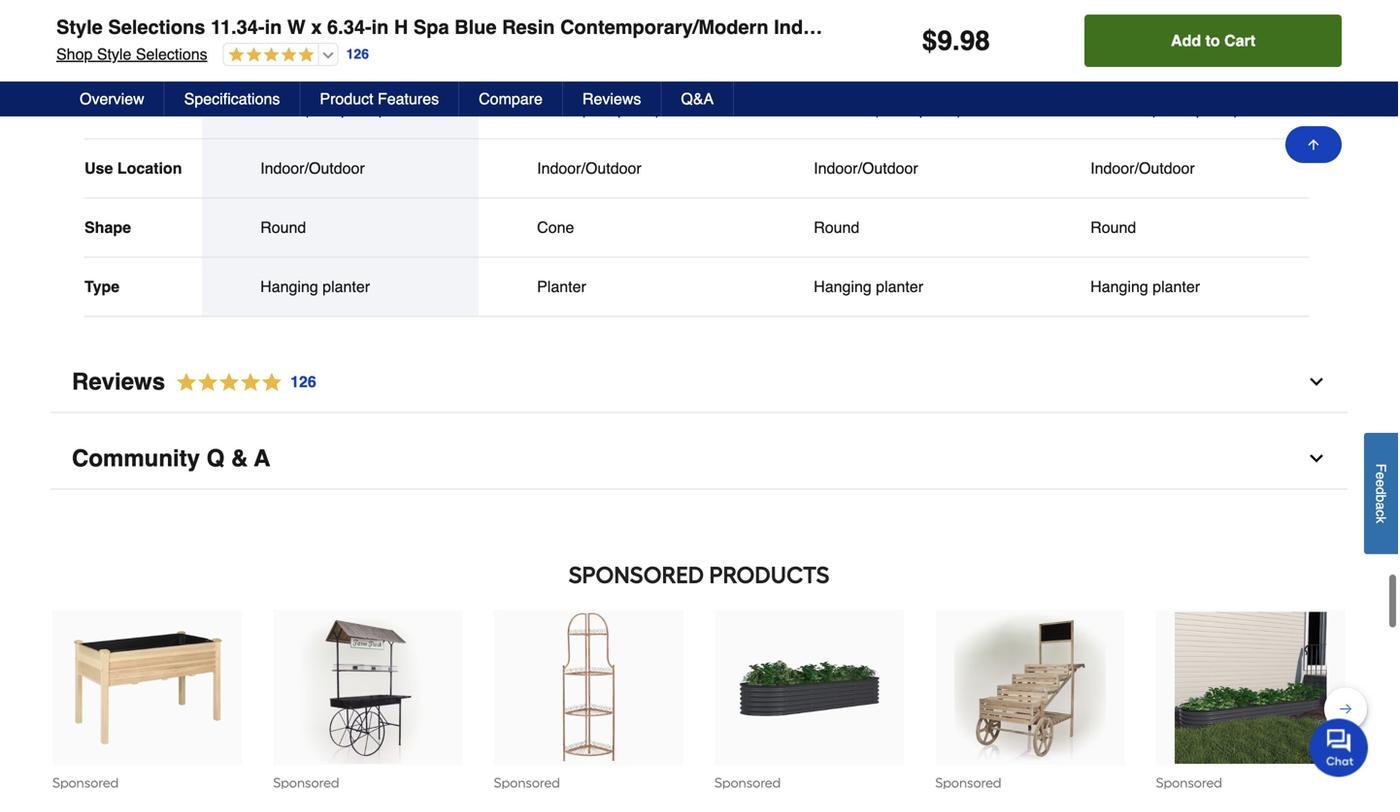 Task type: describe. For each thing, give the bounding box(es) containing it.
2 hanging planter from the left
[[814, 278, 924, 296]]

8 for first small (0-8 quarts) cell from the right
[[599, 100, 608, 118]]

2 round from the left
[[814, 219, 860, 237]]

1 vertical spatial style
[[97, 45, 131, 63]]

small for first small (0-8 quarts) cell from the right
[[537, 100, 576, 118]]

2 in from the left
[[372, 16, 389, 38]]

3 hanging planter cell from the left
[[1091, 277, 1251, 297]]

0 vertical spatial selections
[[108, 16, 205, 38]]

b
[[1374, 495, 1389, 502]]

chevron down image
[[1307, 373, 1327, 392]]

q&a
[[681, 90, 714, 108]]

2 cell from the left
[[1091, 40, 1251, 60]]

q&a button
[[662, 82, 734, 117]]

0 vertical spatial planter
[[1005, 16, 1071, 38]]

chevron down image
[[1307, 449, 1327, 469]]

quarts) for first small (0-8 quarts) cell from the right
[[612, 100, 661, 118]]

size
[[161, 100, 192, 118]]

cart
[[1225, 32, 1256, 50]]

overview
[[80, 90, 144, 108]]

southdeep products heading
[[50, 556, 1348, 595]]

2 planter from the left
[[876, 278, 924, 296]]

98
[[960, 25, 990, 56]]

2 hanging planter cell from the left
[[814, 277, 974, 297]]

f e e d b a c k
[[1374, 464, 1389, 524]]

&
[[231, 445, 248, 472]]

arrow up image
[[1306, 137, 1322, 152]]

(0- for first small (0-8 quarts) cell from the right
[[580, 100, 599, 118]]

type
[[84, 278, 120, 296]]

indoor/outdoor for 2nd indoor/outdoor cell from the left
[[537, 159, 642, 177]]

overview button
[[60, 82, 165, 117]]

small for 1st small (0-8 quarts) cell
[[260, 100, 299, 118]]

1 vertical spatial selections
[[136, 45, 207, 63]]

quarts) for 1st small (0-8 quarts) cell
[[336, 100, 384, 118]]

2 e from the top
[[1374, 480, 1389, 487]]

specifications button
[[165, 82, 300, 117]]

.
[[953, 25, 960, 56]]

features
[[378, 90, 439, 108]]

25 for 2nd medium (8-25 quarts) 'cell' from left
[[1169, 100, 1187, 118]]

1 e from the top
[[1374, 472, 1389, 480]]

sponsored products
[[569, 562, 830, 590]]

contemporary/modern
[[560, 16, 769, 38]]

2 medium (8-25 quarts) cell from the left
[[1091, 100, 1251, 119]]

product features
[[320, 90, 439, 108]]

3 hanging planter from the left
[[1091, 278, 1200, 296]]

25 for 1st medium (8-25 quarts) 'cell'
[[893, 100, 910, 118]]

$
[[922, 25, 937, 56]]

planter cell
[[537, 277, 697, 297]]

add
[[1171, 32, 1201, 50]]

products
[[709, 562, 830, 590]]

planter inside cell
[[537, 278, 586, 296]]

f
[[1374, 464, 1389, 472]]

material
[[84, 41, 143, 59]]

resin inside cell
[[260, 41, 300, 59]]

container size
[[84, 100, 192, 118]]

resin cell
[[260, 40, 421, 60]]

d
[[1374, 487, 1389, 495]]

1 small (0-8 quarts) cell from the left
[[260, 100, 421, 119]]

0 vertical spatial 126
[[346, 46, 369, 62]]

(8- for 2nd medium (8-25 quarts) 'cell' from left
[[1150, 100, 1169, 118]]

1 indoor/outdoor cell from the left
[[260, 159, 421, 178]]

small (0-8 quarts) for first small (0-8 quarts) cell from the right
[[537, 100, 661, 118]]

community
[[72, 445, 200, 472]]

c
[[1374, 510, 1389, 517]]

add to cart
[[1171, 32, 1256, 50]]

medium for 1st medium (8-25 quarts) 'cell'
[[814, 100, 869, 118]]

1 round from the left
[[260, 219, 306, 237]]

cone
[[537, 219, 574, 237]]

compare
[[479, 90, 543, 108]]

3 round cell from the left
[[1091, 218, 1251, 238]]

2 indoor/outdoor cell from the left
[[537, 159, 697, 178]]



Task type: locate. For each thing, give the bounding box(es) containing it.
1 cell from the left
[[814, 40, 974, 60]]

resin
[[502, 16, 555, 38], [260, 41, 300, 59]]

quarts) for 1st medium (8-25 quarts) 'cell'
[[914, 100, 962, 118]]

container
[[84, 100, 157, 118]]

25
[[893, 100, 910, 118], [1169, 100, 1187, 118]]

8 for 1st small (0-8 quarts) cell
[[323, 100, 331, 118]]

blue
[[455, 16, 497, 38]]

community q & a button
[[50, 429, 1348, 490]]

0 horizontal spatial hanging planter
[[260, 278, 370, 296]]

small left product
[[260, 100, 299, 118]]

1 horizontal spatial in
[[372, 16, 389, 38]]

1 horizontal spatial round
[[814, 219, 860, 237]]

1 in from the left
[[265, 16, 282, 38]]

6.34-
[[327, 16, 372, 38]]

quarts) for 2nd medium (8-25 quarts) 'cell' from left
[[1191, 100, 1239, 118]]

in left h
[[372, 16, 389, 38]]

medium (8-25 quarts) cell
[[814, 100, 974, 119], [1091, 100, 1251, 119]]

2 horizontal spatial hanging planter
[[1091, 278, 1200, 296]]

add to cart button
[[1085, 15, 1342, 67]]

1 vertical spatial 126
[[290, 373, 316, 391]]

4.8 stars image up '&'
[[165, 370, 317, 396]]

8 down style selections 11.34-in w x 6.34-in h spa blue resin contemporary/modern indoor/outdoor hanging planter
[[599, 100, 608, 118]]

style right shop
[[97, 45, 131, 63]]

0 horizontal spatial 8
[[323, 100, 331, 118]]

1 horizontal spatial medium
[[1091, 100, 1146, 118]]

round cell
[[260, 218, 421, 238], [814, 218, 974, 238], [1091, 218, 1251, 238]]

1 horizontal spatial medium (8-25 quarts)
[[1091, 100, 1239, 118]]

selections
[[108, 16, 205, 38], [136, 45, 207, 63]]

alpine corporation 59-in h x 55-in w off-white indoor/outdoor novelty wood plant stand image
[[954, 612, 1106, 764]]

1 horizontal spatial hanging planter cell
[[814, 277, 974, 297]]

small (0-8 quarts) for 1st small (0-8 quarts) cell
[[260, 100, 384, 118]]

veikous 22.4-in w x 46.8-in l x 30.3-in h natural raised garden bed image
[[71, 612, 223, 764]]

medium (8-25 quarts) down add
[[1091, 100, 1239, 118]]

4.8 stars image down w
[[224, 47, 314, 65]]

selections up size
[[136, 45, 207, 63]]

1 round cell from the left
[[260, 218, 421, 238]]

quarts) left the 'q&a'
[[612, 100, 661, 118]]

$ 9 . 98
[[922, 25, 990, 56]]

1 vertical spatial planter
[[537, 278, 586, 296]]

0 horizontal spatial planter
[[323, 278, 370, 296]]

use
[[84, 159, 113, 177]]

e
[[1374, 472, 1389, 480], [1374, 480, 1389, 487]]

small (0-8 quarts)
[[260, 100, 384, 118], [537, 100, 661, 118]]

f e e d b a c k button
[[1364, 433, 1398, 554]]

2 horizontal spatial hanging planter cell
[[1091, 277, 1251, 297]]

q
[[207, 445, 225, 472]]

(8-
[[874, 100, 893, 118], [1150, 100, 1169, 118]]

2 horizontal spatial round
[[1091, 219, 1136, 237]]

reviews left the 'q&a'
[[583, 90, 641, 108]]

alpine corporation black indoor/outdoor novelty plant stand image
[[292, 612, 444, 764]]

0 horizontal spatial medium (8-25 quarts)
[[814, 100, 962, 118]]

2 (0- from the left
[[580, 100, 599, 118]]

2 round cell from the left
[[814, 218, 974, 238]]

126 inside 4.8 stars image
[[290, 373, 316, 391]]

0 horizontal spatial medium
[[814, 100, 869, 118]]

spa
[[414, 16, 449, 38]]

3 quarts) from the left
[[914, 100, 962, 118]]

cone cell
[[537, 218, 697, 238]]

small (0-8 quarts) down style selections 11.34-in w x 6.34-in h spa blue resin contemporary/modern indoor/outdoor hanging planter
[[537, 100, 661, 118]]

shop
[[56, 45, 93, 63]]

medium (8-25 quarts) for 2nd medium (8-25 quarts) 'cell' from left
[[1091, 100, 1239, 118]]

1 small from the left
[[260, 100, 299, 118]]

small (0-8 quarts) cell down contemporary/modern
[[537, 100, 697, 119]]

indoor/outdoor cell
[[260, 159, 421, 178], [537, 159, 697, 178], [814, 159, 974, 178], [1091, 159, 1251, 178]]

1 horizontal spatial reviews
[[583, 90, 641, 108]]

2 horizontal spatial round cell
[[1091, 218, 1251, 238]]

(0-
[[304, 100, 323, 118], [580, 100, 599, 118]]

1 horizontal spatial small (0-8 quarts) cell
[[537, 100, 697, 119]]

medium
[[814, 100, 869, 118], [1091, 100, 1146, 118]]

x
[[311, 16, 322, 38]]

1 horizontal spatial cell
[[1091, 40, 1251, 60]]

product features button
[[300, 82, 459, 117]]

cell
[[814, 40, 974, 60], [1091, 40, 1251, 60]]

hanging planter cell
[[260, 277, 421, 297], [814, 277, 974, 297], [1091, 277, 1251, 297]]

2 25 from the left
[[1169, 100, 1187, 118]]

1 horizontal spatial resin
[[502, 16, 555, 38]]

4 quarts) from the left
[[1191, 100, 1239, 118]]

1 horizontal spatial planter
[[876, 278, 924, 296]]

planter
[[323, 278, 370, 296], [876, 278, 924, 296], [1153, 278, 1200, 296]]

0 horizontal spatial 25
[[893, 100, 910, 118]]

1 (8- from the left
[[874, 100, 893, 118]]

(8- for 1st medium (8-25 quarts) 'cell'
[[874, 100, 893, 118]]

w
[[287, 16, 306, 38]]

1 horizontal spatial hanging planter
[[814, 278, 924, 296]]

1 medium (8-25 quarts) cell from the left
[[814, 100, 974, 119]]

0 horizontal spatial (8-
[[874, 100, 893, 118]]

indoor/outdoor for 4th indoor/outdoor cell from right
[[260, 159, 365, 177]]

126
[[346, 46, 369, 62], [290, 373, 316, 391]]

3 indoor/outdoor cell from the left
[[814, 159, 974, 178]]

reviews inside button
[[583, 90, 641, 108]]

(0- down resin cell
[[304, 100, 323, 118]]

hanging planter
[[260, 278, 370, 296], [814, 278, 924, 296], [1091, 278, 1200, 296]]

2 medium (8-25 quarts) from the left
[[1091, 100, 1239, 118]]

2 (8- from the left
[[1150, 100, 1169, 118]]

1 medium (8-25 quarts) from the left
[[814, 100, 962, 118]]

0 vertical spatial reviews
[[583, 90, 641, 108]]

1 vertical spatial resin
[[260, 41, 300, 59]]

resin down w
[[260, 41, 300, 59]]

0 horizontal spatial (0-
[[304, 100, 323, 118]]

1 quarts) from the left
[[336, 100, 384, 118]]

1 horizontal spatial round cell
[[814, 218, 974, 238]]

0 horizontal spatial in
[[265, 16, 282, 38]]

h
[[394, 16, 408, 38]]

chat invite button image
[[1310, 718, 1369, 777]]

1 horizontal spatial medium (8-25 quarts) cell
[[1091, 100, 1251, 119]]

reviews button
[[563, 82, 662, 117]]

1 25 from the left
[[893, 100, 910, 118]]

community q & a
[[72, 445, 270, 472]]

quarts) down 9
[[914, 100, 962, 118]]

1 planter from the left
[[323, 278, 370, 296]]

planter down cone
[[537, 278, 586, 296]]

hanging
[[922, 16, 1000, 38], [260, 278, 318, 296], [814, 278, 872, 296], [1091, 278, 1149, 296]]

8 down resin cell
[[323, 100, 331, 118]]

2 horizontal spatial planter
[[1153, 278, 1200, 296]]

medium for 2nd medium (8-25 quarts) 'cell' from left
[[1091, 100, 1146, 118]]

0 horizontal spatial planter
[[537, 278, 586, 296]]

e up d
[[1374, 472, 1389, 480]]

3 round from the left
[[1091, 219, 1136, 237]]

2 quarts) from the left
[[612, 100, 661, 118]]

in
[[265, 16, 282, 38], [372, 16, 389, 38]]

style
[[56, 16, 103, 38], [97, 45, 131, 63]]

1 horizontal spatial small
[[537, 100, 576, 118]]

1 horizontal spatial (0-
[[580, 100, 599, 118]]

1 horizontal spatial 25
[[1169, 100, 1187, 118]]

style up shop
[[56, 16, 103, 38]]

a
[[1374, 502, 1389, 510]]

(0- right 'compare' button
[[580, 100, 599, 118]]

medium (8-25 quarts) cell down $
[[814, 100, 974, 119]]

2 8 from the left
[[599, 100, 608, 118]]

1 8 from the left
[[323, 100, 331, 118]]

0 horizontal spatial round cell
[[260, 218, 421, 238]]

compare button
[[459, 82, 563, 117]]

shop style selections
[[56, 45, 207, 63]]

0 horizontal spatial reviews
[[72, 369, 165, 395]]

product
[[320, 90, 373, 108]]

11.34-
[[211, 16, 265, 38]]

1 horizontal spatial small (0-8 quarts)
[[537, 100, 661, 118]]

use location
[[84, 159, 182, 177]]

e up the b
[[1374, 480, 1389, 487]]

specifications
[[184, 90, 280, 108]]

small (0-8 quarts) cell
[[260, 100, 421, 119], [537, 100, 697, 119]]

indoor/outdoor for 3rd indoor/outdoor cell from the left
[[814, 159, 918, 177]]

0 horizontal spatial small
[[260, 100, 299, 118]]

medium (8-25 quarts)
[[814, 100, 962, 118], [1091, 100, 1239, 118]]

small (0-8 quarts) down resin cell
[[260, 100, 384, 118]]

reviews up community
[[72, 369, 165, 395]]

in left w
[[265, 16, 282, 38]]

0 vertical spatial style
[[56, 16, 103, 38]]

0 horizontal spatial cell
[[814, 40, 974, 60]]

to
[[1206, 32, 1220, 50]]

medium (8-25 quarts) down $
[[814, 100, 962, 118]]

1 horizontal spatial planter
[[1005, 16, 1071, 38]]

4 indoor/outdoor cell from the left
[[1091, 159, 1251, 178]]

shape
[[84, 219, 131, 237]]

veikous 24-in w x 96-in l x 11-in h gray raised garden bed image
[[1175, 612, 1327, 764]]

quarts)
[[336, 100, 384, 118], [612, 100, 661, 118], [914, 100, 962, 118], [1191, 100, 1239, 118]]

1 horizontal spatial (8-
[[1150, 100, 1169, 118]]

0 horizontal spatial resin
[[260, 41, 300, 59]]

2 small (0-8 quarts) from the left
[[537, 100, 661, 118]]

2 small (0-8 quarts) cell from the left
[[537, 100, 697, 119]]

reviews
[[583, 90, 641, 108], [72, 369, 165, 395]]

0 horizontal spatial small (0-8 quarts)
[[260, 100, 384, 118]]

9
[[937, 25, 953, 56]]

1 hanging planter from the left
[[260, 278, 370, 296]]

4.8 stars image containing 126
[[165, 370, 317, 396]]

0 vertical spatial 4.8 stars image
[[224, 47, 314, 65]]

small down style selections 11.34-in w x 6.34-in h spa blue resin contemporary/modern indoor/outdoor hanging planter
[[537, 100, 576, 118]]

sponsored
[[569, 562, 704, 590]]

2 medium from the left
[[1091, 100, 1146, 118]]

(0- for 1st small (0-8 quarts) cell
[[304, 100, 323, 118]]

1 hanging planter cell from the left
[[260, 277, 421, 297]]

8
[[323, 100, 331, 118], [599, 100, 608, 118]]

0 vertical spatial resin
[[502, 16, 555, 38]]

resin right blue
[[502, 16, 555, 38]]

k
[[1374, 517, 1389, 524]]

indoor/outdoor for 4th indoor/outdoor cell
[[1091, 159, 1195, 177]]

medium (8-25 quarts) cell down add
[[1091, 100, 1251, 119]]

0 horizontal spatial small (0-8 quarts) cell
[[260, 100, 421, 119]]

1 horizontal spatial 8
[[599, 100, 608, 118]]

selections up shop style selections
[[108, 16, 205, 38]]

4.8 stars image
[[224, 47, 314, 65], [165, 370, 317, 396]]

1 small (0-8 quarts) from the left
[[260, 100, 384, 118]]

veikous 24-in w x 96-in l x 17-in h gray raised garden bed image
[[734, 612, 885, 764]]

medium (8-25 quarts) for 1st medium (8-25 quarts) 'cell'
[[814, 100, 962, 118]]

safavieh abarrane 59.8-in h x 13.8-in w rusty orange outdoor corner wrought iron plant stand image
[[513, 612, 665, 764]]

0 horizontal spatial hanging planter cell
[[260, 277, 421, 297]]

quarts) down add to cart button
[[1191, 100, 1239, 118]]

a
[[254, 445, 270, 472]]

location
[[117, 159, 182, 177]]

round
[[260, 219, 306, 237], [814, 219, 860, 237], [1091, 219, 1136, 237]]

indoor/outdoor
[[774, 16, 916, 38], [260, 159, 365, 177], [537, 159, 642, 177], [814, 159, 918, 177], [1091, 159, 1195, 177]]

3 planter from the left
[[1153, 278, 1200, 296]]

small (0-8 quarts) cell down resin cell
[[260, 100, 421, 119]]

1 horizontal spatial 126
[[346, 46, 369, 62]]

planter
[[1005, 16, 1071, 38], [537, 278, 586, 296]]

1 medium from the left
[[814, 100, 869, 118]]

small
[[260, 100, 299, 118], [537, 100, 576, 118]]

quarts) down resin cell
[[336, 100, 384, 118]]

planter right 98
[[1005, 16, 1071, 38]]

2 small from the left
[[537, 100, 576, 118]]

style selections 11.34-in w x 6.34-in h spa blue resin contemporary/modern indoor/outdoor hanging planter
[[56, 16, 1071, 38]]

1 (0- from the left
[[304, 100, 323, 118]]

1 vertical spatial reviews
[[72, 369, 165, 395]]

1 vertical spatial 4.8 stars image
[[165, 370, 317, 396]]

0 horizontal spatial 126
[[290, 373, 316, 391]]

0 horizontal spatial round
[[260, 219, 306, 237]]

0 horizontal spatial medium (8-25 quarts) cell
[[814, 100, 974, 119]]



Task type: vqa. For each thing, say whether or not it's contained in the screenshot.
Strip Lights
no



